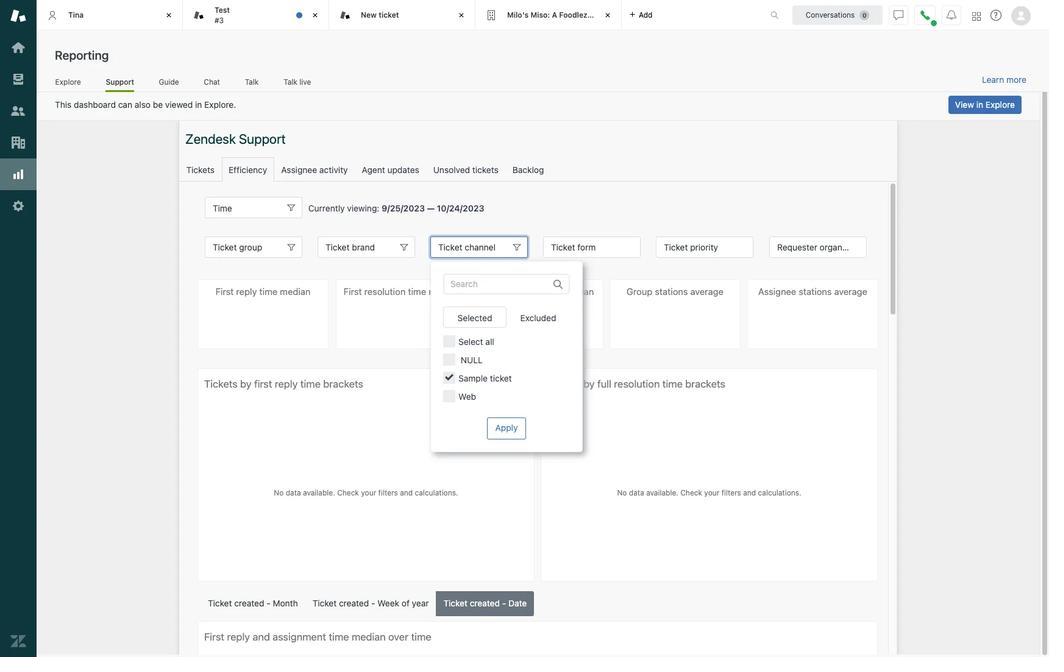 Task type: describe. For each thing, give the bounding box(es) containing it.
miso:
[[531, 10, 550, 19]]

dashboard
[[74, 99, 116, 110]]

chat
[[204, 77, 220, 86]]

add
[[639, 10, 653, 19]]

view in explore
[[956, 99, 1015, 110]]

talk for talk live
[[284, 77, 298, 86]]

zendesk image
[[10, 634, 26, 650]]

in inside button
[[977, 99, 984, 110]]

tabs tab list
[[37, 0, 758, 30]]

button displays agent's chat status as invisible. image
[[894, 10, 904, 20]]

test #3
[[215, 6, 230, 25]]

notifications image
[[947, 10, 957, 20]]

main element
[[0, 0, 37, 657]]

milo's
[[507, 10, 529, 19]]

tina
[[68, 10, 84, 19]]

close image for tina
[[163, 9, 175, 21]]

new
[[361, 10, 377, 19]]

reporting
[[55, 48, 109, 62]]

support link
[[106, 77, 134, 92]]

conversations button
[[793, 5, 883, 25]]

talk link
[[245, 77, 259, 90]]

subsidiary
[[590, 10, 628, 19]]

view
[[956, 99, 975, 110]]

milo's miso: a foodlez subsidiary
[[507, 10, 628, 19]]

also
[[135, 99, 151, 110]]

learn more
[[983, 74, 1027, 85]]



Task type: vqa. For each thing, say whether or not it's contained in the screenshot.
Contact #3
no



Task type: locate. For each thing, give the bounding box(es) containing it.
close image left new at top
[[309, 9, 321, 21]]

talk live
[[284, 77, 311, 86]]

be
[[153, 99, 163, 110]]

guide
[[159, 77, 179, 86]]

explore down learn more link
[[986, 99, 1015, 110]]

1 close image from the left
[[163, 9, 175, 21]]

chat link
[[204, 77, 220, 90]]

view in explore button
[[949, 96, 1022, 114]]

talk for talk
[[245, 77, 259, 86]]

1 horizontal spatial explore
[[986, 99, 1015, 110]]

2 close image from the left
[[309, 9, 321, 21]]

in right viewed in the left of the page
[[195, 99, 202, 110]]

support
[[106, 77, 134, 86]]

reporting image
[[10, 167, 26, 182]]

2 horizontal spatial close image
[[602, 9, 614, 21]]

explore up this on the left of page
[[55, 77, 81, 86]]

learn more link
[[983, 74, 1027, 85]]

explore
[[55, 77, 81, 86], [986, 99, 1015, 110]]

customers image
[[10, 103, 26, 119]]

explore link
[[55, 77, 81, 90]]

views image
[[10, 71, 26, 87]]

tab containing test
[[183, 0, 329, 30]]

guide link
[[159, 77, 179, 90]]

a
[[552, 10, 557, 19]]

2 in from the left
[[977, 99, 984, 110]]

0 horizontal spatial explore
[[55, 77, 81, 86]]

this
[[55, 99, 72, 110]]

explore.
[[204, 99, 236, 110]]

organizations image
[[10, 135, 26, 151]]

talk right "chat"
[[245, 77, 259, 86]]

test
[[215, 6, 230, 15]]

2 talk from the left
[[284, 77, 298, 86]]

1 vertical spatial explore
[[986, 99, 1015, 110]]

conversations
[[806, 10, 855, 19]]

talk live link
[[283, 77, 312, 90]]

in
[[195, 99, 202, 110], [977, 99, 984, 110]]

zendesk products image
[[973, 12, 981, 20]]

3 close image from the left
[[602, 9, 614, 21]]

in right view
[[977, 99, 984, 110]]

get help image
[[991, 10, 1002, 21]]

get started image
[[10, 40, 26, 56]]

0 horizontal spatial in
[[195, 99, 202, 110]]

close image
[[456, 9, 468, 21]]

live
[[300, 77, 311, 86]]

milo's miso: a foodlez subsidiary tab
[[476, 0, 628, 30]]

zendesk support image
[[10, 8, 26, 24]]

talk left the live
[[284, 77, 298, 86]]

1 horizontal spatial in
[[977, 99, 984, 110]]

0 horizontal spatial close image
[[163, 9, 175, 21]]

close image
[[163, 9, 175, 21], [309, 9, 321, 21], [602, 9, 614, 21]]

new ticket
[[361, 10, 399, 19]]

0 horizontal spatial talk
[[245, 77, 259, 86]]

1 horizontal spatial close image
[[309, 9, 321, 21]]

explore inside button
[[986, 99, 1015, 110]]

admin image
[[10, 198, 26, 214]]

learn
[[983, 74, 1005, 85]]

0 vertical spatial explore
[[55, 77, 81, 86]]

ticket
[[379, 10, 399, 19]]

1 in from the left
[[195, 99, 202, 110]]

new ticket tab
[[329, 0, 476, 30]]

tina tab
[[37, 0, 183, 30]]

1 horizontal spatial talk
[[284, 77, 298, 86]]

more
[[1007, 74, 1027, 85]]

close image inside milo's miso: a foodlez subsidiary tab
[[602, 9, 614, 21]]

can
[[118, 99, 132, 110]]

close image for milo's miso: a foodlez subsidiary
[[602, 9, 614, 21]]

foodlez
[[559, 10, 588, 19]]

this dashboard can also be viewed in explore.
[[55, 99, 236, 110]]

tab
[[183, 0, 329, 30]]

#3
[[215, 16, 224, 25]]

add button
[[622, 0, 660, 30]]

close image left add popup button
[[602, 9, 614, 21]]

viewed
[[165, 99, 193, 110]]

1 talk from the left
[[245, 77, 259, 86]]

close image inside tina tab
[[163, 9, 175, 21]]

close image left #3
[[163, 9, 175, 21]]

talk
[[245, 77, 259, 86], [284, 77, 298, 86]]



